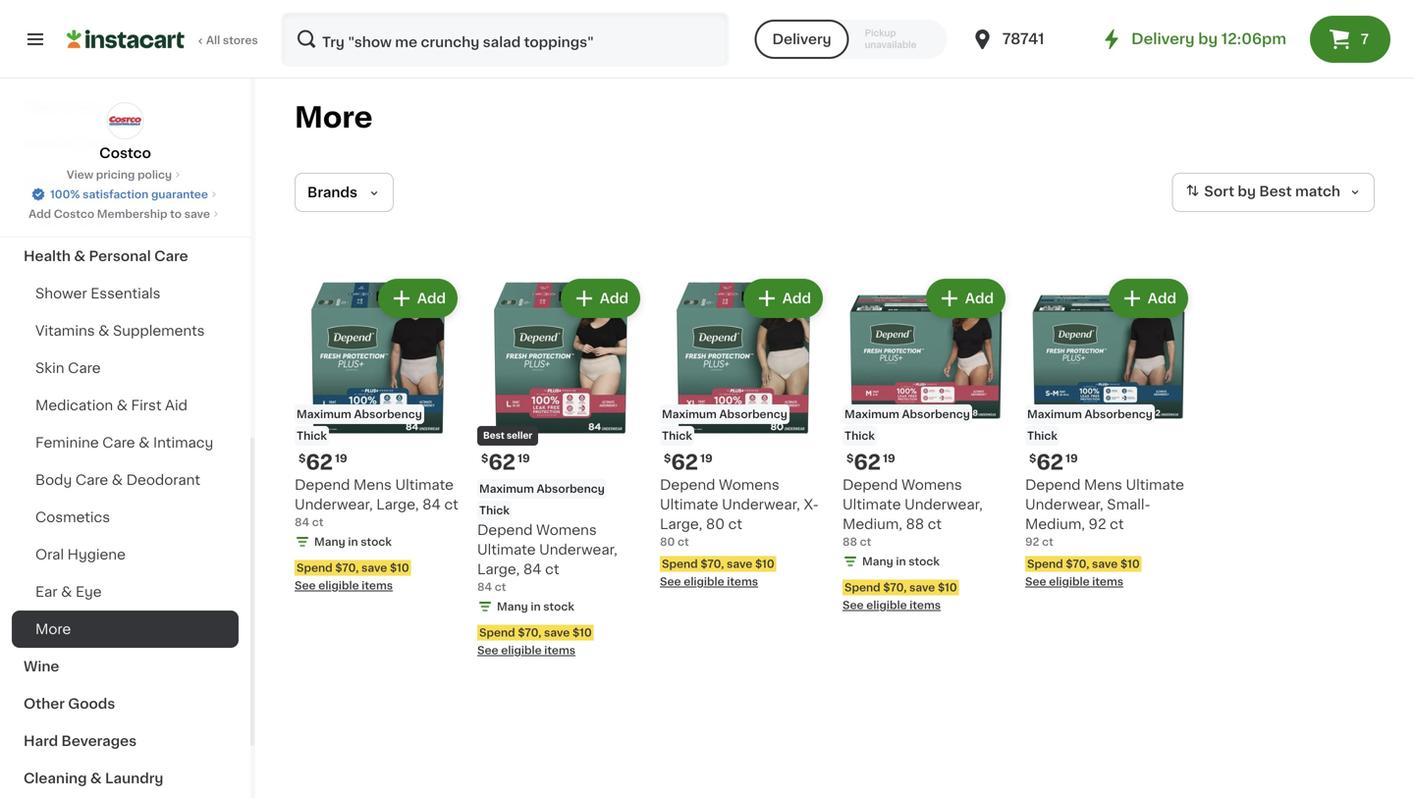 Task type: vqa. For each thing, say whether or not it's contained in the screenshot.
rightmost the Variety,
no



Task type: locate. For each thing, give the bounding box(es) containing it.
best left seller
[[483, 432, 505, 441]]

depend inside depend womens ultimate underwear, large, 84 ct 84 ct
[[477, 524, 533, 537]]

stock down depend womens ultimate underwear, large, 84 ct 84 ct
[[544, 602, 575, 613]]

see
[[660, 577, 681, 587], [1026, 577, 1047, 587], [295, 581, 316, 591], [843, 600, 864, 611], [477, 645, 499, 656]]

stock for depend womens ultimate underwear, medium, 88 ct
[[909, 557, 940, 567]]

1 horizontal spatial costco
[[99, 146, 151, 160]]

2 vertical spatial many in stock
[[497, 602, 575, 613]]

goods up 'beverages'
[[68, 698, 115, 711]]

1 horizontal spatial large,
[[477, 563, 520, 577]]

1 horizontal spatial delivery
[[1132, 32, 1195, 46]]

1 horizontal spatial in
[[531, 602, 541, 613]]

spend $70, save $10 see eligible items for depend womens ultimate underwear, medium, 88 ct
[[843, 583, 958, 611]]

in down depend womens ultimate underwear, large, 84 ct 84 ct
[[531, 602, 541, 613]]

add button for depend mens ultimate underwear, small- medium, 92 ct
[[1111, 281, 1187, 316]]

delivery
[[1132, 32, 1195, 46], [773, 32, 832, 46]]

spend
[[662, 559, 698, 570], [1028, 559, 1064, 570], [297, 563, 333, 574], [845, 583, 881, 593], [479, 628, 515, 639]]

mens for large,
[[354, 478, 392, 492]]

delivery button
[[755, 20, 849, 59]]

3 $ from the left
[[664, 453, 671, 464]]

spend down depend womens ultimate underwear, large, 84 ct 84 ct
[[479, 628, 515, 639]]

5 19 from the left
[[1066, 453, 1078, 464]]

4 $ 62 19 from the left
[[847, 452, 896, 473]]

7
[[1361, 32, 1370, 46]]

many in stock down depend womens ultimate underwear, large, 84 ct 84 ct
[[497, 602, 575, 613]]

by for delivery
[[1199, 32, 1218, 46]]

items
[[727, 577, 759, 587], [1093, 577, 1124, 587], [362, 581, 393, 591], [910, 600, 941, 611], [545, 645, 576, 656]]

0 horizontal spatial stock
[[361, 537, 392, 548]]

1 vertical spatial many in stock
[[863, 557, 940, 567]]

$ 62 19 up the depend mens ultimate underwear, large, 84 ct 84 ct
[[299, 452, 347, 473]]

hard beverages
[[24, 735, 137, 749]]

care right skin
[[68, 362, 101, 375]]

& down shower essentials
[[98, 324, 109, 338]]

mens inside depend mens ultimate underwear, small- medium, 92 ct 92 ct
[[1085, 478, 1123, 492]]

1 horizontal spatial stock
[[544, 602, 575, 613]]

$70, for depend womens ultimate underwear, x- large, 80 ct
[[701, 559, 724, 570]]

19 up the depend mens ultimate underwear, large, 84 ct 84 ct
[[335, 453, 347, 464]]

$10 down depend womens ultimate underwear, large, 84 ct 84 ct
[[573, 628, 592, 639]]

1 horizontal spatial 92
[[1089, 518, 1107, 531]]

underwear, inside depend mens ultimate underwear, small- medium, 92 ct 92 ct
[[1026, 498, 1104, 512]]

0 horizontal spatial best
[[483, 432, 505, 441]]

0 horizontal spatial mens
[[354, 478, 392, 492]]

0 horizontal spatial costco
[[54, 209, 94, 220]]

$70, for depend womens ultimate underwear, medium, 88 ct
[[884, 583, 907, 593]]

membership
[[97, 209, 167, 220]]

many in stock down depend womens ultimate underwear, medium, 88 ct 88 ct
[[863, 557, 940, 567]]

feminine care & intimacy
[[35, 436, 213, 450]]

$ up depend womens ultimate underwear, medium, 88 ct 88 ct
[[847, 453, 854, 464]]

& right ear
[[61, 586, 72, 599]]

thick
[[297, 431, 327, 442], [662, 431, 693, 442], [845, 431, 875, 442], [1028, 431, 1058, 442], [479, 505, 510, 516]]

ultimate inside the depend mens ultimate underwear, large, 84 ct 84 ct
[[395, 478, 454, 492]]

$70, down depend womens ultimate underwear, medium, 88 ct 88 ct
[[884, 583, 907, 593]]

skin care
[[35, 362, 101, 375]]

goods down satisfaction
[[68, 212, 116, 226]]

2 horizontal spatial many in stock
[[863, 557, 940, 567]]

many down the depend mens ultimate underwear, large, 84 ct 84 ct
[[314, 537, 346, 548]]

add button
[[380, 281, 456, 316], [563, 281, 639, 316], [745, 281, 821, 316], [928, 281, 1004, 316], [1111, 281, 1187, 316]]

eligible for depend womens ultimate underwear, x- large, 80 ct
[[684, 577, 725, 587]]

health & personal care link
[[12, 238, 239, 275]]

1 vertical spatial in
[[896, 557, 906, 567]]

save down depend womens ultimate underwear, large, 84 ct 84 ct
[[544, 628, 570, 639]]

0 horizontal spatial 88
[[843, 537, 858, 548]]

care up body care & deodorant
[[102, 436, 135, 450]]

spend $70, save $10 see eligible items for depend womens ultimate underwear, large, 84 ct
[[477, 628, 592, 656]]

wine link
[[12, 648, 239, 686]]

0 horizontal spatial by
[[1199, 32, 1218, 46]]

view
[[67, 169, 93, 180]]

19 up depend womens ultimate underwear, medium, 88 ct 88 ct
[[883, 453, 896, 464]]

2 medium, from the left
[[1026, 518, 1086, 531]]

care down to
[[154, 250, 188, 263]]

body
[[35, 474, 72, 487]]

absorbency
[[354, 409, 422, 420], [720, 409, 788, 420], [902, 409, 970, 420], [1085, 409, 1153, 420], [537, 484, 605, 495]]

beer & cider
[[24, 138, 114, 151]]

$10 down the depend mens ultimate underwear, large, 84 ct 84 ct
[[390, 563, 409, 574]]

ct
[[444, 498, 459, 512], [312, 517, 324, 528], [729, 518, 743, 531], [928, 518, 942, 531], [1110, 518, 1124, 531], [678, 537, 689, 548], [860, 537, 872, 548], [1042, 537, 1054, 548], [545, 563, 560, 577], [495, 582, 506, 593]]

womens inside depend womens ultimate underwear, medium, 88 ct 88 ct
[[902, 478, 962, 492]]

1 goods from the top
[[68, 212, 116, 226]]

62 up the depend mens ultimate underwear, large, 84 ct 84 ct
[[306, 452, 333, 473]]

depend for depend womens ultimate underwear, large, 84 ct
[[477, 524, 533, 537]]

& for cider
[[60, 138, 72, 151]]

by inside "delivery by 12:06pm" link
[[1199, 32, 1218, 46]]

1 medium, from the left
[[843, 518, 903, 531]]

100% satisfaction guarantee
[[50, 189, 208, 200]]

$70, for depend mens ultimate underwear, large, 84 ct
[[335, 563, 359, 574]]

None search field
[[281, 12, 729, 67]]

view pricing policy link
[[67, 167, 184, 183]]

ear & eye link
[[12, 574, 239, 611]]

stock down depend womens ultimate underwear, medium, 88 ct 88 ct
[[909, 557, 940, 567]]

items down depend womens ultimate underwear, medium, 88 ct 88 ct
[[910, 600, 941, 611]]

5 $ 62 19 from the left
[[1030, 452, 1078, 473]]

62 up depend womens ultimate underwear, medium, 88 ct 88 ct
[[854, 452, 881, 473]]

eligible down depend womens ultimate underwear, medium, 88 ct 88 ct
[[867, 600, 907, 611]]

add
[[29, 209, 51, 220], [417, 292, 446, 306], [600, 292, 629, 306], [783, 292, 811, 306], [966, 292, 994, 306], [1148, 292, 1177, 306]]

0 vertical spatial many
[[314, 537, 346, 548]]

$ 62 19 up depend mens ultimate underwear, small- medium, 92 ct 92 ct
[[1030, 452, 1078, 473]]

0 horizontal spatial many
[[314, 537, 346, 548]]

eligible down depend womens ultimate underwear, x- large, 80 ct 80 ct
[[684, 577, 725, 587]]

see for depend mens ultimate underwear, small- medium, 92 ct
[[1026, 577, 1047, 587]]

absorbency for depend mens ultimate underwear, small- medium, 92 ct
[[1085, 409, 1153, 420]]

shower
[[35, 287, 87, 301]]

best inside best match sort by field
[[1260, 185, 1292, 199]]

mens inside the depend mens ultimate underwear, large, 84 ct 84 ct
[[354, 478, 392, 492]]

spend $70, save $10 see eligible items down depend mens ultimate underwear, small- medium, 92 ct 92 ct
[[1026, 559, 1140, 587]]

2 horizontal spatial large,
[[660, 518, 703, 531]]

care right body
[[75, 474, 108, 487]]

1 vertical spatial 80
[[660, 537, 675, 548]]

$70, down depend womens ultimate underwear, large, 84 ct 84 ct
[[518, 628, 542, 639]]

save down depend womens ultimate underwear, medium, 88 ct 88 ct
[[910, 583, 936, 593]]

spend $70, save $10 see eligible items down the depend mens ultimate underwear, large, 84 ct 84 ct
[[295, 563, 409, 591]]

0 horizontal spatial medium,
[[843, 518, 903, 531]]

absorbency for depend mens ultimate underwear, large, 84 ct
[[354, 409, 422, 420]]

large,
[[377, 498, 419, 512], [660, 518, 703, 531], [477, 563, 520, 577]]

1 horizontal spatial 80
[[706, 518, 725, 531]]

0 vertical spatial 88
[[906, 518, 925, 531]]

large, inside the depend mens ultimate underwear, large, 84 ct 84 ct
[[377, 498, 419, 512]]

eligible for depend womens ultimate underwear, large, 84 ct
[[501, 645, 542, 656]]

1 product group from the left
[[295, 275, 462, 594]]

many in stock for depend womens ultimate underwear, large, 84 ct
[[497, 602, 575, 613]]

spend $70, save $10 see eligible items down depend womens ultimate underwear, large, 84 ct 84 ct
[[477, 628, 592, 656]]

spend down depend mens ultimate underwear, small- medium, 92 ct 92 ct
[[1028, 559, 1064, 570]]

80
[[706, 518, 725, 531], [660, 537, 675, 548]]

1 horizontal spatial 88
[[906, 518, 925, 531]]

1 horizontal spatial many in stock
[[497, 602, 575, 613]]

wine
[[24, 660, 59, 674]]

add button for depend womens ultimate underwear, x- large, 80 ct
[[745, 281, 821, 316]]

0 vertical spatial large,
[[377, 498, 419, 512]]

thick for depend mens ultimate underwear, large, 84 ct
[[297, 431, 327, 442]]

care
[[154, 250, 188, 263], [68, 362, 101, 375], [102, 436, 135, 450], [75, 474, 108, 487]]

medium, inside depend womens ultimate underwear, medium, 88 ct 88 ct
[[843, 518, 903, 531]]

5 $ from the left
[[1030, 453, 1037, 464]]

sort
[[1205, 185, 1235, 199]]

4 62 from the left
[[854, 452, 881, 473]]

62
[[306, 452, 333, 473], [489, 452, 516, 473], [671, 452, 699, 473], [854, 452, 881, 473], [1037, 452, 1064, 473]]

2 mens from the left
[[1085, 478, 1123, 492]]

many down depend womens ultimate underwear, medium, 88 ct 88 ct
[[863, 557, 894, 567]]

guarantee
[[151, 189, 208, 200]]

spend $70, save $10 see eligible items down depend womens ultimate underwear, x- large, 80 ct 80 ct
[[660, 559, 775, 587]]

$10 down depend womens ultimate underwear, x- large, 80 ct 80 ct
[[755, 559, 775, 570]]

3 $ 62 19 from the left
[[664, 452, 713, 473]]

$70, down depend mens ultimate underwear, small- medium, 92 ct 92 ct
[[1066, 559, 1090, 570]]

& right beer
[[60, 138, 72, 151]]

1 horizontal spatial more
[[295, 104, 373, 132]]

depend for depend womens ultimate underwear, medium, 88 ct
[[843, 478, 898, 492]]

0 vertical spatial 92
[[1089, 518, 1107, 531]]

medium,
[[843, 518, 903, 531], [1026, 518, 1086, 531]]

floral link
[[12, 51, 239, 88]]

19 for depend mens ultimate underwear, large, 84 ct
[[335, 453, 347, 464]]

1 horizontal spatial by
[[1238, 185, 1257, 199]]

$
[[299, 453, 306, 464], [481, 453, 489, 464], [664, 453, 671, 464], [847, 453, 854, 464], [1030, 453, 1037, 464]]

ultimate for depend mens ultimate underwear, large, 84 ct
[[395, 478, 454, 492]]

add for depend mens ultimate underwear, small- medium, 92 ct
[[1148, 292, 1177, 306]]

maximum for depend womens ultimate underwear, medium, 88 ct
[[845, 409, 900, 420]]

2 horizontal spatial in
[[896, 557, 906, 567]]

items down depend womens ultimate underwear, large, 84 ct 84 ct
[[545, 645, 576, 656]]

add button for depend mens ultimate underwear, large, 84 ct
[[380, 281, 456, 316]]

1 $ from the left
[[299, 453, 306, 464]]

care for skin
[[68, 362, 101, 375]]

19 up depend mens ultimate underwear, small- medium, 92 ct 92 ct
[[1066, 453, 1078, 464]]

4 $ from the left
[[847, 453, 854, 464]]

underwear, inside depend womens ultimate underwear, medium, 88 ct 88 ct
[[905, 498, 983, 512]]

5 62 from the left
[[1037, 452, 1064, 473]]

0 horizontal spatial many in stock
[[314, 537, 392, 548]]

save down depend mens ultimate underwear, small- medium, 92 ct 92 ct
[[1092, 559, 1118, 570]]

& down 'beverages'
[[90, 772, 102, 786]]

$70, down depend womens ultimate underwear, x- large, 80 ct 80 ct
[[701, 559, 724, 570]]

depend inside depend womens ultimate underwear, medium, 88 ct 88 ct
[[843, 478, 898, 492]]

save right to
[[184, 209, 210, 220]]

many
[[314, 537, 346, 548], [863, 557, 894, 567], [497, 602, 528, 613]]

stock
[[361, 537, 392, 548], [909, 557, 940, 567], [544, 602, 575, 613]]

1 horizontal spatial best
[[1260, 185, 1292, 199]]

$ up depend womens ultimate underwear, x- large, 80 ct 80 ct
[[664, 453, 671, 464]]

1 horizontal spatial mens
[[1085, 478, 1123, 492]]

in for depend mens ultimate underwear, large, 84 ct
[[348, 537, 358, 548]]

ultimate inside depend womens ultimate underwear, medium, 88 ct 88 ct
[[843, 498, 901, 512]]

spend down depend womens ultimate underwear, medium, 88 ct 88 ct
[[845, 583, 881, 593]]

in down depend womens ultimate underwear, medium, 88 ct 88 ct
[[896, 557, 906, 567]]

$ 62 19
[[299, 452, 347, 473], [481, 452, 530, 473], [664, 452, 713, 473], [847, 452, 896, 473], [1030, 452, 1078, 473]]

4 product group from the left
[[843, 275, 1010, 614]]

items down depend womens ultimate underwear, x- large, 80 ct 80 ct
[[727, 577, 759, 587]]

& left first
[[117, 399, 128, 413]]

0 vertical spatial goods
[[68, 212, 116, 226]]

depend inside the depend mens ultimate underwear, large, 84 ct 84 ct
[[295, 478, 350, 492]]

eligible down the depend mens ultimate underwear, large, 84 ct 84 ct
[[319, 581, 359, 591]]

stock down the depend mens ultimate underwear, large, 84 ct 84 ct
[[361, 537, 392, 548]]

$10 down depend womens ultimate underwear, medium, 88 ct 88 ct
[[938, 583, 958, 593]]

many in stock down the depend mens ultimate underwear, large, 84 ct 84 ct
[[314, 537, 392, 548]]

by left 12:06pm
[[1199, 32, 1218, 46]]

0 horizontal spatial womens
[[536, 524, 597, 537]]

2 vertical spatial many
[[497, 602, 528, 613]]

more down ear
[[35, 623, 71, 637]]

19 up depend womens ultimate underwear, x- large, 80 ct 80 ct
[[701, 453, 713, 464]]

depend inside depend mens ultimate underwear, small- medium, 92 ct 92 ct
[[1026, 478, 1081, 492]]

0 vertical spatial stock
[[361, 537, 392, 548]]

1 horizontal spatial many
[[497, 602, 528, 613]]

0 horizontal spatial 80
[[660, 537, 675, 548]]

ultimate inside depend womens ultimate underwear, large, 84 ct 84 ct
[[477, 543, 536, 557]]

& for first
[[117, 399, 128, 413]]

spend $70, save $10 see eligible items
[[660, 559, 775, 587], [1026, 559, 1140, 587], [295, 563, 409, 591], [843, 583, 958, 611], [477, 628, 592, 656]]

62 for depend womens ultimate underwear, medium, 88 ct
[[854, 452, 881, 473]]

more up brands
[[295, 104, 373, 132]]

3 62 from the left
[[671, 452, 699, 473]]

costco down 100%
[[54, 209, 94, 220]]

1 vertical spatial by
[[1238, 185, 1257, 199]]

2 add button from the left
[[563, 281, 639, 316]]

care for feminine
[[102, 436, 135, 450]]

essentials
[[91, 287, 161, 301]]

$ for depend mens ultimate underwear, small- medium, 92 ct
[[1030, 453, 1037, 464]]

0 vertical spatial in
[[348, 537, 358, 548]]

$ 62 19 down best seller
[[481, 452, 530, 473]]

1 horizontal spatial womens
[[719, 478, 780, 492]]

1 vertical spatial goods
[[68, 698, 115, 711]]

1 62 from the left
[[306, 452, 333, 473]]

by inside best match sort by field
[[1238, 185, 1257, 199]]

best
[[1260, 185, 1292, 199], [483, 432, 505, 441]]

1 vertical spatial large,
[[660, 518, 703, 531]]

1 vertical spatial 92
[[1026, 537, 1040, 548]]

88
[[906, 518, 925, 531], [843, 537, 858, 548]]

62 up depend mens ultimate underwear, small- medium, 92 ct 92 ct
[[1037, 452, 1064, 473]]

$70, down the depend mens ultimate underwear, large, 84 ct 84 ct
[[335, 563, 359, 574]]

depend mens ultimate underwear, small- medium, 92 ct 92 ct
[[1026, 478, 1185, 548]]

$ up the depend mens ultimate underwear, large, 84 ct 84 ct
[[299, 453, 306, 464]]

underwear, for depend womens ultimate underwear, medium, 88 ct
[[905, 498, 983, 512]]

maximum for depend mens ultimate underwear, large, 84 ct
[[297, 409, 352, 420]]

skin care link
[[12, 350, 239, 387]]

womens for large,
[[719, 478, 780, 492]]

ultimate for depend womens ultimate underwear, large, 84 ct
[[477, 543, 536, 557]]

$10 down depend mens ultimate underwear, small- medium, 92 ct 92 ct
[[1121, 559, 1140, 570]]

best seller
[[483, 432, 533, 441]]

2 product group from the left
[[477, 275, 644, 659]]

underwear, inside depend womens ultimate underwear, large, 84 ct 84 ct
[[539, 543, 618, 557]]

3 19 from the left
[[701, 453, 713, 464]]

maximum
[[297, 409, 352, 420], [662, 409, 717, 420], [845, 409, 900, 420], [1028, 409, 1082, 420], [479, 484, 534, 495]]

62 down best seller
[[489, 452, 516, 473]]

in down the depend mens ultimate underwear, large, 84 ct 84 ct
[[348, 537, 358, 548]]

0 vertical spatial costco
[[99, 146, 151, 160]]

100%
[[50, 189, 80, 200]]

stock for depend mens ultimate underwear, large, 84 ct
[[361, 537, 392, 548]]

medication & first aid link
[[12, 387, 239, 424]]

2 vertical spatial large,
[[477, 563, 520, 577]]

womens inside depend womens ultimate underwear, large, 84 ct 84 ct
[[536, 524, 597, 537]]

spend down depend womens ultimate underwear, x- large, 80 ct 80 ct
[[662, 559, 698, 570]]

2 vertical spatial stock
[[544, 602, 575, 613]]

costco up view pricing policy link on the top left of page
[[99, 146, 151, 160]]

62 for depend womens ultimate underwear, x- large, 80 ct
[[671, 452, 699, 473]]

spend down the depend mens ultimate underwear, large, 84 ct 84 ct
[[297, 563, 333, 574]]

add for depend womens ultimate underwear, large, 84 ct
[[600, 292, 629, 306]]

by right the sort
[[1238, 185, 1257, 199]]

save down depend womens ultimate underwear, x- large, 80 ct 80 ct
[[727, 559, 753, 570]]

3 add button from the left
[[745, 281, 821, 316]]

other goods
[[24, 698, 115, 711]]

0 vertical spatial many in stock
[[314, 537, 392, 548]]

in for depend womens ultimate underwear, medium, 88 ct
[[896, 557, 906, 567]]

62 for depend mens ultimate underwear, large, 84 ct
[[306, 452, 333, 473]]

0 vertical spatial by
[[1199, 32, 1218, 46]]

2 vertical spatial in
[[531, 602, 541, 613]]

goods
[[68, 212, 116, 226], [68, 698, 115, 711]]

personal
[[89, 250, 151, 263]]

5 add button from the left
[[1111, 281, 1187, 316]]

0 horizontal spatial in
[[348, 537, 358, 548]]

eligible for depend mens ultimate underwear, small- medium, 92 ct
[[1050, 577, 1090, 587]]

depend for depend mens ultimate underwear, large, 84 ct
[[295, 478, 350, 492]]

oral
[[35, 548, 64, 562]]

items down depend mens ultimate underwear, small- medium, 92 ct 92 ct
[[1093, 577, 1124, 587]]

1 mens from the left
[[354, 478, 392, 492]]

womens
[[719, 478, 780, 492], [902, 478, 962, 492], [536, 524, 597, 537]]

spend $70, save $10 see eligible items down depend womens ultimate underwear, medium, 88 ct 88 ct
[[843, 583, 958, 611]]

womens for 88
[[902, 478, 962, 492]]

1 vertical spatial stock
[[909, 557, 940, 567]]

items for depend womens ultimate underwear, x- large, 80 ct
[[727, 577, 759, 587]]

ear
[[35, 586, 58, 599]]

$10 for depend womens ultimate underwear, medium, 88 ct
[[938, 583, 958, 593]]

thick for depend mens ultimate underwear, small- medium, 92 ct
[[1028, 431, 1058, 442]]

1 $ 62 19 from the left
[[299, 452, 347, 473]]

underwear, for depend womens ultimate underwear, large, 84 ct
[[539, 543, 618, 557]]

$ up depend mens ultimate underwear, small- medium, 92 ct 92 ct
[[1030, 453, 1037, 464]]

many in stock for depend mens ultimate underwear, large, 84 ct
[[314, 537, 392, 548]]

$ 62 19 up depend womens ultimate underwear, medium, 88 ct 88 ct
[[847, 452, 896, 473]]

$ for depend womens ultimate underwear, medium, 88 ct
[[847, 453, 854, 464]]

1 horizontal spatial medium,
[[1026, 518, 1086, 531]]

maximum absorbency for depend womens ultimate underwear, x- large, 80 ct
[[662, 409, 788, 420]]

save down the depend mens ultimate underwear, large, 84 ct 84 ct
[[362, 563, 387, 574]]

feminine care & intimacy link
[[12, 424, 239, 462]]

large, inside depend womens ultimate underwear, large, 84 ct 84 ct
[[477, 563, 520, 577]]

best left match
[[1260, 185, 1292, 199]]

ultimate for depend womens ultimate underwear, medium, 88 ct
[[843, 498, 901, 512]]

2 horizontal spatial many
[[863, 557, 894, 567]]

womens inside depend womens ultimate underwear, x- large, 80 ct 80 ct
[[719, 478, 780, 492]]

19 down seller
[[518, 453, 530, 464]]

add costco membership to save
[[29, 209, 210, 220]]

0 vertical spatial 80
[[706, 518, 725, 531]]

2 horizontal spatial stock
[[909, 557, 940, 567]]

mens
[[354, 478, 392, 492], [1085, 478, 1123, 492]]

$ 62 19 up depend womens ultimate underwear, x- large, 80 ct 80 ct
[[664, 452, 713, 473]]

1 vertical spatial best
[[483, 432, 505, 441]]

4 add button from the left
[[928, 281, 1004, 316]]

$ down best seller
[[481, 453, 489, 464]]

spend $70, save $10 see eligible items for depend mens ultimate underwear, large, 84 ct
[[295, 563, 409, 591]]

1 19 from the left
[[335, 453, 347, 464]]

see for depend womens ultimate underwear, medium, 88 ct
[[843, 600, 864, 611]]

2 goods from the top
[[68, 698, 115, 711]]

0 horizontal spatial large,
[[377, 498, 419, 512]]

1 add button from the left
[[380, 281, 456, 316]]

2 19 from the left
[[518, 453, 530, 464]]

$10
[[755, 559, 775, 570], [1121, 559, 1140, 570], [390, 563, 409, 574], [938, 583, 958, 593], [573, 628, 592, 639]]

eligible down depend womens ultimate underwear, large, 84 ct 84 ct
[[501, 645, 542, 656]]

in
[[348, 537, 358, 548], [896, 557, 906, 567], [531, 602, 541, 613]]

product group
[[295, 275, 462, 594], [477, 275, 644, 659], [660, 275, 827, 590], [843, 275, 1010, 614], [1026, 275, 1193, 590]]

vitamins & supplements link
[[12, 312, 239, 350]]

62 up depend womens ultimate underwear, x- large, 80 ct 80 ct
[[671, 452, 699, 473]]

eligible down depend mens ultimate underwear, small- medium, 92 ct 92 ct
[[1050, 577, 1090, 587]]

1 vertical spatial many
[[863, 557, 894, 567]]

1 vertical spatial more
[[35, 623, 71, 637]]

seller
[[507, 432, 533, 441]]

2 horizontal spatial womens
[[902, 478, 962, 492]]

save for depend womens ultimate underwear, large, 84 ct
[[544, 628, 570, 639]]

1 vertical spatial costco
[[54, 209, 94, 220]]

items for depend womens ultimate underwear, large, 84 ct
[[545, 645, 576, 656]]

goods for paper goods
[[68, 212, 116, 226]]

underwear, inside the depend mens ultimate underwear, large, 84 ct 84 ct
[[295, 498, 373, 512]]

items down the depend mens ultimate underwear, large, 84 ct 84 ct
[[362, 581, 393, 591]]

0 vertical spatial best
[[1260, 185, 1292, 199]]

maximum for depend womens ultimate underwear, x- large, 80 ct
[[662, 409, 717, 420]]

0 horizontal spatial delivery
[[773, 32, 832, 46]]

delivery inside button
[[773, 32, 832, 46]]

4 19 from the left
[[883, 453, 896, 464]]

& right health
[[74, 250, 86, 263]]

many down depend womens ultimate underwear, large, 84 ct 84 ct
[[497, 602, 528, 613]]



Task type: describe. For each thing, give the bounding box(es) containing it.
shower essentials
[[35, 287, 161, 301]]

delivery for delivery
[[773, 32, 832, 46]]

health & personal care
[[24, 250, 188, 263]]

$ 62 19 for depend womens ultimate underwear, medium, 88 ct
[[847, 452, 896, 473]]

2 62 from the left
[[489, 452, 516, 473]]

all stores
[[206, 35, 258, 46]]

add costco membership to save link
[[29, 206, 222, 222]]

paper goods link
[[12, 200, 239, 238]]

add for depend mens ultimate underwear, large, 84 ct
[[417, 292, 446, 306]]

add for depend womens ultimate underwear, x- large, 80 ct
[[783, 292, 811, 306]]

medication & first aid
[[35, 399, 188, 413]]

eligible for depend mens ultimate underwear, large, 84 ct
[[319, 581, 359, 591]]

& for supplements
[[98, 324, 109, 338]]

care for body
[[75, 474, 108, 487]]

depend womens ultimate underwear, x- large, 80 ct 80 ct
[[660, 478, 819, 548]]

cosmetics
[[35, 511, 110, 525]]

ultimate inside depend mens ultimate underwear, small- medium, 92 ct 92 ct
[[1126, 478, 1185, 492]]

$70, for depend womens ultimate underwear, large, 84 ct
[[518, 628, 542, 639]]

save for depend womens ultimate underwear, x- large, 80 ct
[[727, 559, 753, 570]]

19 for depend womens ultimate underwear, x- large, 80 ct
[[701, 453, 713, 464]]

instacart logo image
[[67, 28, 185, 51]]

2 $ 62 19 from the left
[[481, 452, 530, 473]]

beer & cider link
[[12, 126, 239, 163]]

health
[[24, 250, 71, 263]]

ear & eye
[[35, 586, 102, 599]]

service type group
[[755, 20, 948, 59]]

all stores link
[[67, 12, 259, 67]]

to
[[170, 209, 182, 220]]

spend for depend mens ultimate underwear, large, 84 ct
[[297, 563, 333, 574]]

brands
[[308, 186, 358, 199]]

& down "feminine care & intimacy" at the left of page
[[112, 474, 123, 487]]

other
[[24, 698, 65, 711]]

cleaning & laundry
[[24, 772, 164, 786]]

cider
[[75, 138, 114, 151]]

many for depend womens ultimate underwear, medium, 88 ct
[[863, 557, 894, 567]]

$ for depend womens ultimate underwear, x- large, 80 ct
[[664, 453, 671, 464]]

underwear, inside depend womens ultimate underwear, x- large, 80 ct 80 ct
[[722, 498, 800, 512]]

$10 for depend womens ultimate underwear, large, 84 ct
[[573, 628, 592, 639]]

add button for depend womens ultimate underwear, large, 84 ct
[[563, 281, 639, 316]]

many in stock for depend womens ultimate underwear, medium, 88 ct
[[863, 557, 940, 567]]

save inside add costco membership to save link
[[184, 209, 210, 220]]

large, inside depend womens ultimate underwear, x- large, 80 ct 80 ct
[[660, 518, 703, 531]]

vitamins & supplements
[[35, 324, 205, 338]]

depend womens ultimate underwear, large, 84 ct 84 ct
[[477, 524, 618, 593]]

Search field
[[283, 14, 727, 65]]

best for best seller
[[483, 432, 505, 441]]

0 horizontal spatial 92
[[1026, 537, 1040, 548]]

deodorant
[[126, 474, 200, 487]]

pricing
[[96, 169, 135, 180]]

ultimate inside depend womens ultimate underwear, x- large, 80 ct 80 ct
[[660, 498, 719, 512]]

$10 for depend mens ultimate underwear, small- medium, 92 ct
[[1121, 559, 1140, 570]]

stock for depend womens ultimate underwear, large, 84 ct
[[544, 602, 575, 613]]

large, for mens
[[377, 498, 419, 512]]

& for eye
[[61, 586, 72, 599]]

save for depend womens ultimate underwear, medium, 88 ct
[[910, 583, 936, 593]]

small-
[[1107, 498, 1151, 512]]

$ for depend mens ultimate underwear, large, 84 ct
[[299, 453, 306, 464]]

19 for depend womens ultimate underwear, medium, 88 ct
[[883, 453, 896, 464]]

spend for depend womens ultimate underwear, x- large, 80 ct
[[662, 559, 698, 570]]

oral hygiene
[[35, 548, 126, 562]]

stores
[[223, 35, 258, 46]]

maximum absorbency for depend mens ultimate underwear, small- medium, 92 ct
[[1028, 409, 1153, 420]]

absorbency for depend womens ultimate underwear, x- large, 80 ct
[[720, 409, 788, 420]]

12:06pm
[[1222, 32, 1287, 46]]

feminine
[[35, 436, 99, 450]]

intimacy
[[153, 436, 213, 450]]

delivery for delivery by 12:06pm
[[1132, 32, 1195, 46]]

$70, for depend mens ultimate underwear, small- medium, 92 ct
[[1066, 559, 1090, 570]]

save for depend mens ultimate underwear, small- medium, 92 ct
[[1092, 559, 1118, 570]]

78741
[[1003, 32, 1045, 46]]

$ 62 19 for depend mens ultimate underwear, large, 84 ct
[[299, 452, 347, 473]]

by for sort
[[1238, 185, 1257, 199]]

add button for depend womens ultimate underwear, medium, 88 ct
[[928, 281, 1004, 316]]

electronics link
[[12, 88, 239, 126]]

& for personal
[[74, 250, 86, 263]]

$10 for depend womens ultimate underwear, x- large, 80 ct
[[755, 559, 775, 570]]

liquor link
[[12, 163, 239, 200]]

view pricing policy
[[67, 169, 172, 180]]

7 button
[[1311, 16, 1391, 63]]

3 product group from the left
[[660, 275, 827, 590]]

hygiene
[[67, 548, 126, 562]]

spend for depend womens ultimate underwear, large, 84 ct
[[479, 628, 515, 639]]

vitamins
[[35, 324, 95, 338]]

brands button
[[295, 173, 394, 212]]

aid
[[165, 399, 188, 413]]

$ 62 19 for depend mens ultimate underwear, small- medium, 92 ct
[[1030, 452, 1078, 473]]

beverages
[[61, 735, 137, 749]]

medication
[[35, 399, 113, 413]]

shower essentials link
[[12, 275, 239, 312]]

19 for depend mens ultimate underwear, small- medium, 92 ct
[[1066, 453, 1078, 464]]

body care & deodorant
[[35, 474, 200, 487]]

1 vertical spatial 88
[[843, 537, 858, 548]]

& down first
[[139, 436, 150, 450]]

cleaning & laundry link
[[12, 760, 239, 798]]

skin
[[35, 362, 64, 375]]

underwear, for depend mens ultimate underwear, large, 84 ct
[[295, 498, 373, 512]]

hard beverages link
[[12, 723, 239, 760]]

eye
[[76, 586, 102, 599]]

cosmetics link
[[12, 499, 239, 536]]

62 for depend mens ultimate underwear, small- medium, 92 ct
[[1037, 452, 1064, 473]]

x-
[[804, 498, 819, 512]]

100% satisfaction guarantee button
[[31, 183, 220, 202]]

electronics
[[24, 100, 104, 114]]

Best match Sort by field
[[1172, 173, 1375, 212]]

delivery by 12:06pm
[[1132, 32, 1287, 46]]

floral
[[24, 63, 63, 77]]

policy
[[138, 169, 172, 180]]

match
[[1296, 185, 1341, 199]]

paper goods
[[24, 212, 116, 226]]

more link
[[12, 611, 239, 648]]

delivery by 12:06pm link
[[1100, 28, 1287, 51]]

many for depend womens ultimate underwear, large, 84 ct
[[497, 602, 528, 613]]

many for depend mens ultimate underwear, large, 84 ct
[[314, 537, 346, 548]]

liquor
[[24, 175, 69, 189]]

thick for depend womens ultimate underwear, medium, 88 ct
[[845, 431, 875, 442]]

medium, inside depend mens ultimate underwear, small- medium, 92 ct 92 ct
[[1026, 518, 1086, 531]]

best for best match
[[1260, 185, 1292, 199]]

spend $70, save $10 see eligible items for depend mens ultimate underwear, small- medium, 92 ct
[[1026, 559, 1140, 587]]

beer
[[24, 138, 57, 151]]

sort by
[[1205, 185, 1257, 199]]

items for depend womens ultimate underwear, medium, 88 ct
[[910, 600, 941, 611]]

see for depend mens ultimate underwear, large, 84 ct
[[295, 581, 316, 591]]

0 vertical spatial more
[[295, 104, 373, 132]]

all
[[206, 35, 220, 46]]

spend $70, save $10 see eligible items for depend womens ultimate underwear, x- large, 80 ct
[[660, 559, 775, 587]]

$ 62 19 for depend womens ultimate underwear, x- large, 80 ct
[[664, 452, 713, 473]]

see for depend womens ultimate underwear, large, 84 ct
[[477, 645, 499, 656]]

& for laundry
[[90, 772, 102, 786]]

supplements
[[113, 324, 205, 338]]

paper
[[24, 212, 65, 226]]

body care & deodorant link
[[12, 462, 239, 499]]

spend for depend womens ultimate underwear, medium, 88 ct
[[845, 583, 881, 593]]

items for depend mens ultimate underwear, large, 84 ct
[[362, 581, 393, 591]]

other goods link
[[12, 686, 239, 723]]

mens for small-
[[1085, 478, 1123, 492]]

2 $ from the left
[[481, 453, 489, 464]]

maximum for depend mens ultimate underwear, small- medium, 92 ct
[[1028, 409, 1082, 420]]

hard
[[24, 735, 58, 749]]

0 horizontal spatial more
[[35, 623, 71, 637]]

depend mens ultimate underwear, large, 84 ct 84 ct
[[295, 478, 459, 528]]

oral hygiene link
[[12, 536, 239, 574]]

first
[[131, 399, 162, 413]]

eligible for depend womens ultimate underwear, medium, 88 ct
[[867, 600, 907, 611]]

maximum absorbency for depend mens ultimate underwear, large, 84 ct
[[297, 409, 422, 420]]

absorbency for depend womens ultimate underwear, medium, 88 ct
[[902, 409, 970, 420]]

spend for depend mens ultimate underwear, small- medium, 92 ct
[[1028, 559, 1064, 570]]

costco logo image
[[107, 102, 144, 140]]

goods for other goods
[[68, 698, 115, 711]]

costco link
[[99, 102, 151, 163]]

satisfaction
[[83, 189, 149, 200]]

best match
[[1260, 185, 1341, 199]]

in for depend womens ultimate underwear, large, 84 ct
[[531, 602, 541, 613]]

depend womens ultimate underwear, medium, 88 ct 88 ct
[[843, 478, 983, 548]]

laundry
[[105, 772, 164, 786]]

depend inside depend womens ultimate underwear, x- large, 80 ct 80 ct
[[660, 478, 716, 492]]

78741 button
[[971, 12, 1089, 67]]

$10 for depend mens ultimate underwear, large, 84 ct
[[390, 563, 409, 574]]

5 product group from the left
[[1026, 275, 1193, 590]]



